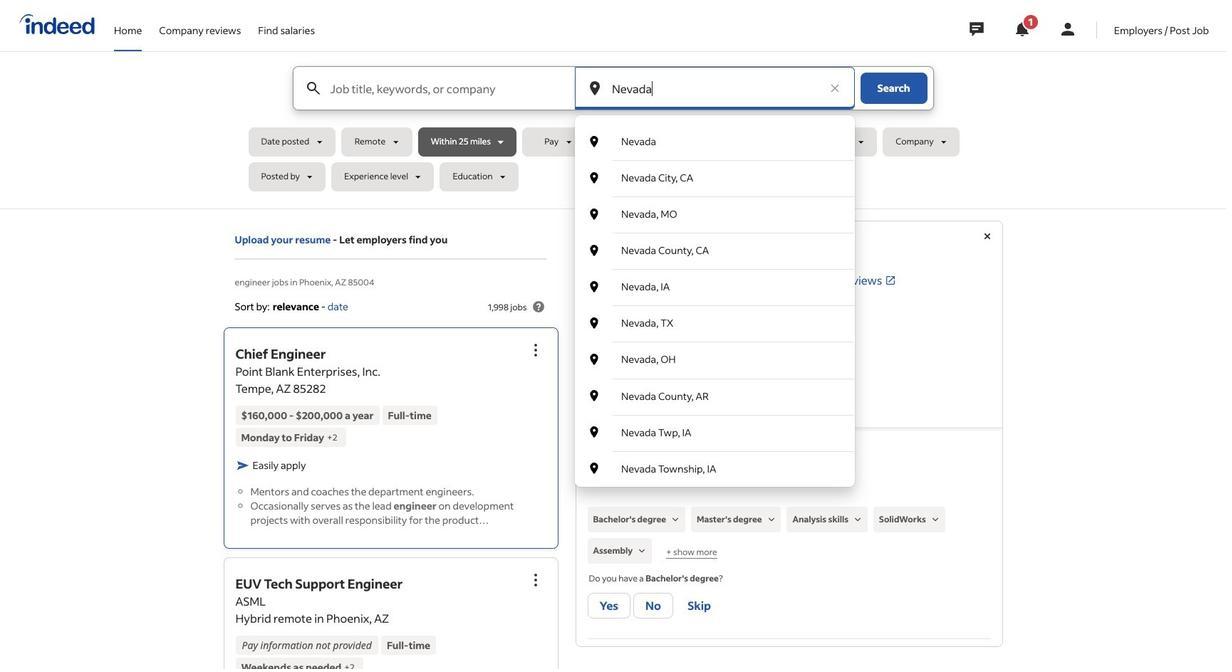 Task type: describe. For each thing, give the bounding box(es) containing it.
clear location input image
[[827, 81, 842, 95]]

1 vertical spatial missing qualification image
[[636, 545, 648, 558]]

2 missing qualification image from the left
[[851, 514, 864, 526]]

Edit location text field
[[609, 67, 820, 110]]

account image
[[1059, 21, 1076, 38]]

3.4 out of 5 stars. link to 61 reviews company ratings (opens in a new tab) image
[[885, 275, 896, 286]]

1 missing qualification image from the left
[[765, 514, 778, 526]]

search suggestions list box
[[575, 124, 855, 487]]

job actions for euv tech support engineer is collapsed image
[[527, 572, 544, 589]]

messages unread count 0 image
[[967, 15, 986, 43]]

help icon image
[[530, 299, 547, 316]]



Task type: vqa. For each thing, say whether or not it's contained in the screenshot.
(951)
no



Task type: locate. For each thing, give the bounding box(es) containing it.
0 horizontal spatial missing qualification image
[[636, 545, 648, 558]]

search: Job title, keywords, or company text field
[[327, 67, 573, 110]]

job actions for chief engineer is collapsed image
[[527, 342, 544, 359]]

close job details image
[[978, 228, 996, 245]]

0 horizontal spatial missing qualification image
[[765, 514, 778, 526]]

0 vertical spatial missing qualification image
[[669, 514, 682, 526]]

missing qualification image
[[669, 514, 682, 526], [636, 545, 648, 558]]

3 missing qualification image from the left
[[929, 514, 942, 526]]

missing qualification image
[[765, 514, 778, 526], [851, 514, 864, 526], [929, 514, 942, 526]]

2 horizontal spatial missing qualification image
[[929, 514, 942, 526]]

save this job image
[[688, 386, 705, 403]]

None search field
[[248, 66, 978, 487]]

1 horizontal spatial missing qualification image
[[851, 514, 864, 526]]

1 horizontal spatial missing qualification image
[[669, 514, 682, 526]]



